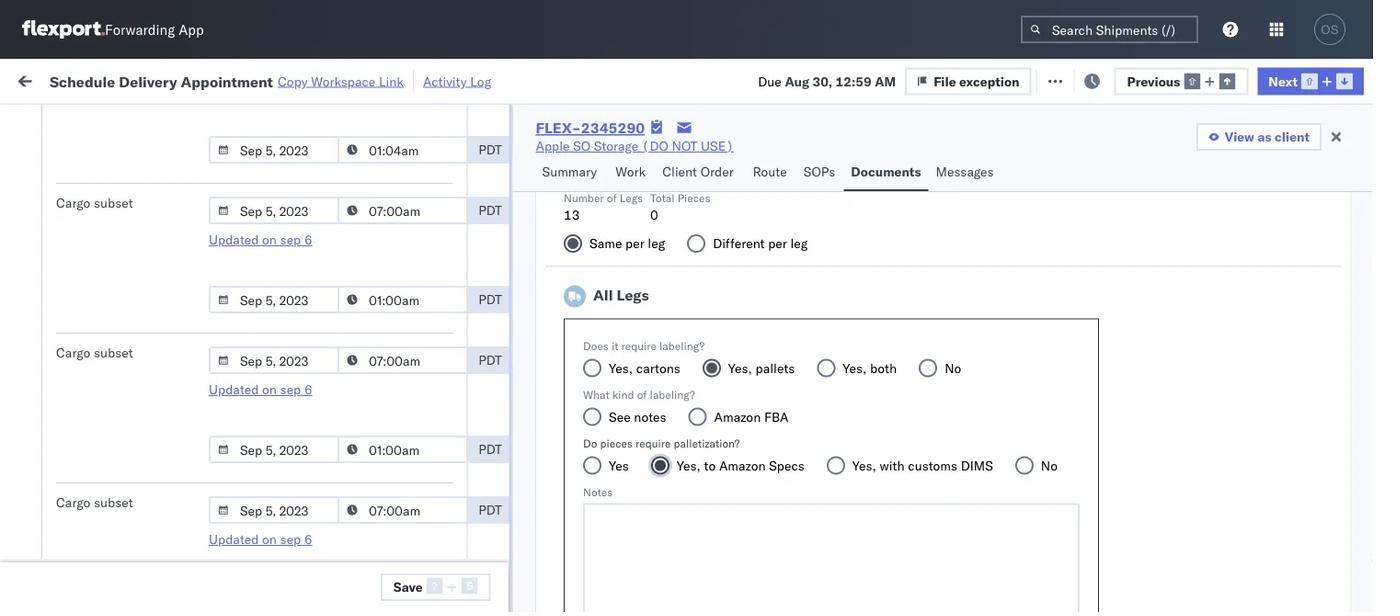 Task type: vqa. For each thing, say whether or not it's contained in the screenshot.
the bottom Documents
yes



Task type: locate. For each thing, give the bounding box(es) containing it.
1 horizontal spatial no
[[1040, 458, 1057, 474]]

1 vertical spatial integration
[[682, 418, 746, 434]]

labeling? for see notes
[[649, 388, 694, 402]]

0 vertical spatial cargo
[[56, 195, 90, 211]]

1 horizontal spatial per
[[768, 235, 787, 252]]

bookings test consignee for flex-1919147
[[802, 378, 949, 394]]

ca for 12:59 am mst, feb 28, 2023
[[42, 386, 60, 402]]

client inside button
[[682, 150, 712, 164]]

3 updated from the top
[[209, 532, 259, 548]]

1 vertical spatial demo
[[734, 378, 768, 394]]

client name
[[682, 150, 744, 164]]

number of legs 13
[[563, 191, 642, 223]]

1 ocean from the top
[[563, 135, 601, 151]]

-- : -- -- text field for 4th mmm d, yyyy text field from the top of the page
[[338, 436, 468, 463]]

1 horizontal spatial exception
[[1085, 71, 1146, 87]]

demo left 'specs'
[[734, 458, 768, 475]]

11,
[[410, 539, 430, 555]]

2023 for 12:59 am mdt, sep 15, 2023
[[445, 580, 477, 596]]

legs right all
[[616, 286, 648, 304]]

los down the confirm pickup from los angeles, ca 'button' on the bottom left of page
[[173, 367, 194, 383]]

1 updated from the top
[[209, 232, 259, 248]]

unknown for schedule pickup from los angeles international airport
[[296, 216, 354, 232]]

1 vertical spatial documents
[[42, 548, 109, 564]]

view as client
[[1225, 129, 1310, 145]]

0 vertical spatial bookings test consignee
[[802, 378, 949, 394]]

1 updated on sep 6 from the top
[[209, 232, 312, 248]]

1 fcl from the top
[[604, 135, 627, 151]]

no down flex-2389690
[[1040, 458, 1057, 474]]

subset down airport,
[[94, 345, 133, 361]]

2 subset from the top
[[94, 345, 133, 361]]

12:59 am mdt, jun 15, 2023
[[296, 418, 474, 434]]

from down workitem button
[[143, 206, 170, 222]]

aug down 12:00 am mdt, aug 19, 2023
[[395, 256, 420, 272]]

2318555
[[1055, 175, 1111, 191]]

flex-2345290
[[536, 119, 645, 137], [1015, 256, 1111, 272]]

3 demo from the top
[[734, 458, 768, 475]]

3 -- : -- -- text field from the top
[[338, 497, 468, 524]]

mdt, for 12:59 am mdt, jun 15, 2023
[[360, 418, 392, 434]]

schedule pickup from los angeles, ca
[[42, 367, 248, 402], [42, 448, 248, 483]]

pm right 4:00
[[327, 539, 347, 555]]

flexport demo consignee down yes, pallets on the right bottom
[[682, 378, 833, 394]]

use) up order
[[701, 138, 734, 154]]

1 vertical spatial -- : -- -- text field
[[338, 436, 468, 463]]

0 horizontal spatial per
[[625, 235, 644, 252]]

0 horizontal spatial numbers
[[39, 143, 92, 159]]

1 shanghai pudong international airport from the top
[[1133, 256, 1357, 272]]

mmm d, yyyy text field up 4:00
[[209, 497, 339, 524]]

0 vertical spatial 6
[[304, 232, 312, 248]]

1 vertical spatial no
[[1040, 458, 1057, 474]]

2 schedule pickup from los angeles, ca link from the top
[[42, 447, 261, 484]]

schedule delivery appointment button up schedule pickup from madrid– barajas airport, madrid, spain
[[39, 254, 222, 275]]

4 ocean from the top
[[563, 418, 601, 434]]

0 vertical spatial integration
[[802, 175, 865, 191]]

ocean up summary
[[563, 135, 601, 151]]

2 demo from the top
[[734, 378, 768, 394]]

3 shanghai pudong international airport from the top
[[1133, 580, 1357, 596]]

vandelay
[[682, 337, 735, 353], [802, 337, 855, 353]]

0 vertical spatial schedule delivery appointment
[[39, 255, 222, 271]]

2 -- : -- -- text field from the top
[[338, 436, 468, 463]]

flex-2130497 button
[[986, 494, 1114, 520], [986, 494, 1114, 520]]

account down consignee button
[[896, 175, 945, 191]]

delivery down workitem button
[[93, 174, 140, 190]]

unknown for schedule pickup from madrid– barajas airport, madrid, spain
[[296, 297, 354, 313]]

bookings for flex-1919147
[[802, 378, 856, 394]]

2 resize handle column header from the left
[[467, 143, 489, 612]]

client for client order
[[662, 164, 697, 180]]

shanghai for 12:59 am mdt, sep 15, 2023
[[1133, 580, 1188, 596]]

confirm pickup from amsterdam airport schiphol, haarlemmermeer, netherlands
[[39, 489, 273, 542]]

from inside confirm pickup from amsterdam airport schiphol, haarlemmermeer, netherlands
[[132, 489, 159, 505]]

yes, down it
[[608, 360, 632, 376]]

ocean fcl down do
[[563, 458, 627, 475]]

1 vertical spatial ca
[[42, 386, 60, 402]]

MMM D, YYYY text field
[[209, 136, 339, 164], [209, 197, 339, 224], [209, 286, 339, 314], [209, 436, 339, 463], [209, 497, 339, 524]]

documents inside upload customs clearance documents
[[42, 548, 109, 564]]

flex- down flex-1919147
[[1015, 418, 1055, 434]]

1 vertical spatial of
[[606, 191, 616, 205]]

0 vertical spatial schedule pickup from los angeles, ca
[[42, 367, 248, 402]]

test for on
[[749, 418, 774, 434]]

6 down 3:59
[[304, 532, 312, 548]]

updated for updated on sep 6 button corresponding to first -- : -- -- text field from the bottom
[[209, 382, 259, 398]]

on
[[450, 71, 464, 87], [262, 232, 277, 248], [262, 382, 277, 398], [262, 532, 277, 548]]

mdt, down mst,
[[360, 418, 392, 434]]

storage down different per leg
[[740, 256, 785, 272]]

updated
[[209, 232, 259, 248], [209, 382, 259, 398], [209, 532, 259, 548]]

0 vertical spatial amazon
[[714, 409, 760, 425]]

1 air from the top
[[563, 175, 580, 191]]

integration for integration test account - karl lagerfeld
[[802, 499, 865, 515]]

previous
[[1127, 73, 1180, 89]]

1 demo from the top
[[734, 135, 768, 151]]

work right import
[[200, 71, 232, 87]]

per
[[625, 235, 644, 252], [768, 235, 787, 252]]

cargo down confirm delivery button
[[56, 195, 90, 211]]

view as client button
[[1196, 123, 1322, 151]]

from for the confirm pickup from amsterdam airport schiphol, haarlemmermeer, netherlands link
[[132, 489, 159, 505]]

client order
[[662, 164, 734, 180]]

0 vertical spatial -- : -- -- text field
[[338, 136, 468, 164]]

jun for 15,
[[395, 418, 416, 434]]

0 vertical spatial documents
[[851, 164, 921, 180]]

not down integration test account - suitsupply
[[938, 256, 964, 272]]

1 vertical spatial schedule delivery appointment button
[[42, 416, 226, 436]]

consignee
[[771, 135, 833, 151], [802, 150, 855, 164], [771, 378, 833, 394], [887, 378, 949, 394], [771, 458, 833, 475], [887, 458, 949, 475]]

am for 12:59 am mdt, jun 15, 2023
[[335, 418, 356, 434]]

so down 'flex-2345290' link
[[573, 138, 591, 154]]

1 vertical spatial 15,
[[421, 580, 441, 596]]

0 vertical spatial angeles,
[[168, 336, 218, 352]]

flexport for 28,
[[682, 378, 730, 394]]

am for 12:00 am mdt, aug 19, 2023
[[335, 175, 356, 191]]

of right bill
[[175, 125, 186, 141]]

flex-1893088 button
[[986, 454, 1114, 480], [986, 454, 1114, 480]]

0 vertical spatial flex-2345290
[[536, 119, 645, 137]]

cargo subset down airport,
[[56, 345, 133, 361]]

2 vertical spatial aug
[[395, 256, 420, 272]]

activity
[[423, 73, 467, 89]]

pm right 3:59
[[327, 499, 347, 515]]

2 vertical spatial flexport demo consignee
[[682, 458, 833, 475]]

pickup inside schedule pickup from los angeles international airport
[[100, 206, 140, 222]]

resize handle column header
[[263, 143, 285, 612], [467, 143, 489, 612], [532, 143, 554, 612], [651, 143, 673, 612], [771, 143, 793, 612], [955, 143, 977, 612], [1102, 143, 1124, 612], [1286, 143, 1308, 612], [1340, 143, 1362, 612]]

confirm inside confirm pickup from amsterdam airport schiphol, haarlemmermeer, netherlands
[[39, 489, 86, 505]]

integration for integration test account - suitsupply
[[802, 175, 865, 191]]

2 vertical spatial account
[[896, 499, 945, 515]]

3 air from the top
[[563, 256, 580, 272]]

2 shanghai pudong international airport from the top
[[1133, 499, 1357, 515]]

1 vertical spatial schedule delivery appointment link
[[42, 416, 226, 435]]

account down yes, with customs dims
[[896, 499, 945, 515]]

15, right the sep
[[421, 580, 441, 596]]

updated down mmm d, yyyy text box at the bottom
[[209, 382, 259, 398]]

2 vertical spatial updated
[[209, 532, 259, 548]]

confirm inside confirm pickup from los angeles, ca link
[[20, 336, 67, 352]]

2 per from the left
[[768, 235, 787, 252]]

3 fcl from the top
[[604, 378, 627, 394]]

sep down 3:59
[[280, 532, 301, 548]]

2 updated from the top
[[209, 382, 259, 398]]

1 vertical spatial pudong
[[1191, 499, 1235, 515]]

legs inside number of legs 13
[[619, 191, 642, 205]]

6 resize handle column header from the left
[[955, 143, 977, 612]]

6 ocean from the top
[[563, 539, 601, 555]]

ocean left it
[[563, 337, 601, 353]]

1 vertical spatial sep
[[280, 382, 301, 398]]

flex- up flex-1919147
[[1015, 337, 1055, 353]]

yes, down vandelay west
[[842, 360, 866, 376]]

12:59 am mdt, sep 15, 2023
[[296, 580, 477, 596]]

ocean lcl
[[563, 418, 626, 434]]

consignee down 'both'
[[887, 378, 949, 394]]

amazon left 'fba'
[[714, 409, 760, 425]]

os
[[1321, 23, 1339, 36]]

am right 12:00
[[335, 175, 356, 191]]

am left mst,
[[335, 378, 356, 394]]

5 air from the top
[[563, 499, 580, 515]]

9,
[[415, 499, 427, 515]]

Search Shipments (/) text field
[[1021, 16, 1198, 43]]

shanghai,
[[1133, 135, 1192, 151]]

2 updated on sep 6 button from the top
[[209, 382, 312, 398]]

1 updated on sep 6 button from the top
[[209, 232, 312, 248]]

1 unknown from the top
[[296, 216, 354, 232]]

0 vertical spatial schedule delivery appointment link
[[39, 254, 222, 273]]

numbers inside the container numbers
[[1317, 158, 1362, 172]]

angeles, inside 'button'
[[168, 336, 218, 352]]

3 flexport demo consignee from the top
[[682, 458, 833, 475]]

schedule delivery appointment link down the confirm pickup from los angeles, ca 'button' on the bottom left of page
[[42, 416, 226, 435]]

1 vertical spatial legs
[[616, 286, 648, 304]]

mmm d, yyyy text field up 12:00
[[209, 136, 339, 164]]

pickup inside confirm pickup from amsterdam airport schiphol, haarlemmermeer, netherlands
[[89, 489, 129, 505]]

30, down the 19,
[[423, 256, 443, 272]]

from inside schedule pickup from madrid– barajas airport, madrid, spain
[[143, 286, 170, 303]]

3 flexport from the top
[[682, 458, 730, 475]]

from inside schedule pickup from los angeles international airport
[[143, 206, 170, 222]]

1 vertical spatial shanghai
[[1133, 499, 1188, 515]]

updated on sep 6 button down mmm d, yyyy text box at the bottom
[[209, 382, 312, 398]]

4 unknown from the top
[[296, 458, 354, 475]]

flexport. image
[[22, 20, 105, 39]]

2 vertical spatial shanghai pudong international airport
[[1133, 580, 1357, 596]]

updated on sep 6 button down angeles
[[209, 232, 312, 248]]

2 pdt from the top
[[478, 202, 502, 218]]

1 vertical spatial work
[[616, 164, 646, 180]]

apple down different per leg
[[802, 256, 836, 272]]

flexport
[[682, 135, 730, 151], [682, 378, 730, 394], [682, 458, 730, 475]]

of right kind
[[636, 388, 646, 402]]

0 vertical spatial updated on sep 6
[[209, 232, 312, 248]]

unknown for schedule pickup from los angeles, ca
[[296, 458, 354, 475]]

1 6 from the top
[[304, 232, 312, 248]]

cargo for first -- : -- -- text field from the bottom
[[56, 345, 90, 361]]

759
[[338, 71, 362, 87]]

1 horizontal spatial of
[[606, 191, 616, 205]]

205 on track
[[422, 71, 497, 87]]

3 shanghai from the top
[[1133, 580, 1188, 596]]

4 fcl from the top
[[604, 458, 627, 475]]

3 mmm d, yyyy text field from the top
[[209, 286, 339, 314]]

haarlemmermeer,
[[97, 507, 202, 523]]

ocean fcl for 26,
[[563, 135, 627, 151]]

2 shanghai from the top
[[1133, 499, 1188, 515]]

account for on
[[777, 418, 825, 434]]

2 vertical spatial sep
[[280, 532, 301, 548]]

numbers down container
[[1317, 158, 1362, 172]]

6 air from the top
[[563, 580, 580, 596]]

so down different
[[720, 256, 737, 272]]

0 horizontal spatial 30,
[[423, 256, 443, 272]]

yes, for yes, both
[[842, 360, 866, 376]]

0 vertical spatial 30,
[[812, 73, 832, 89]]

yes, left with
[[852, 458, 876, 474]]

0 horizontal spatial (do
[[642, 138, 668, 154]]

schedule delivery appointment copy workspace link
[[50, 72, 404, 90]]

1 vertical spatial aug
[[395, 175, 420, 191]]

per right 'same'
[[625, 235, 644, 252]]

confirm delivery
[[42, 174, 140, 190]]

15, down 28,
[[419, 418, 439, 434]]

1 leg from the left
[[647, 235, 665, 252]]

3 pudong from the top
[[1191, 580, 1235, 596]]

vandelay left west
[[802, 337, 855, 353]]

air for 9,
[[563, 499, 580, 515]]

1 vertical spatial account
[[777, 418, 825, 434]]

1 vertical spatial schedule pickup from los angeles, ca link
[[42, 447, 261, 484]]

apple down ac ram
[[682, 256, 716, 272]]

1 ocean fcl from the top
[[563, 135, 627, 151]]

2023 for 12:59 am mdt, jun 15, 2023
[[442, 418, 474, 434]]

2 vertical spatial cargo
[[56, 495, 90, 511]]

amazon fba
[[714, 409, 788, 425]]

3 6 from the top
[[304, 532, 312, 548]]

am down 12:00 am mdt, aug 19, 2023
[[335, 256, 356, 272]]

schedule pickup from los angeles, ca link for 12:59 am mst, feb 28, 2023
[[42, 366, 261, 403]]

container
[[1317, 143, 1366, 157]]

from up haarlemmermeer,
[[132, 489, 159, 505]]

schedule delivery appointment link for the top schedule delivery appointment button
[[39, 254, 222, 273]]

am
[[875, 73, 896, 89], [335, 135, 356, 151], [335, 175, 356, 191], [335, 256, 356, 272], [335, 378, 356, 394], [335, 418, 356, 434], [335, 580, 356, 596]]

mmm d, yyyy text field up 3:59
[[209, 436, 339, 463]]

los inside 'button'
[[144, 336, 164, 352]]

per for same
[[625, 235, 644, 252]]

total
[[650, 191, 674, 205]]

2 vertical spatial flexport
[[682, 458, 730, 475]]

per right different
[[768, 235, 787, 252]]

0 vertical spatial schedule pickup from los angeles, ca link
[[42, 366, 261, 403]]

integration for integration test account - on ag
[[682, 418, 746, 434]]

1 pm from the top
[[327, 499, 347, 515]]

jun down feb
[[395, 418, 416, 434]]

shanghai for 3:59 pm mdt, may 9, 2023
[[1133, 499, 1188, 515]]

6
[[304, 232, 312, 248], [304, 382, 312, 398], [304, 532, 312, 548]]

2 flexport demo consignee from the top
[[682, 378, 833, 394]]

1 bookings from the top
[[802, 378, 856, 394]]

- for karl
[[948, 499, 956, 515]]

flexport demo consignee for flex-1919147
[[682, 378, 833, 394]]

5 resize handle column header from the left
[[771, 143, 793, 612]]

1 -- : -- -- text field from the top
[[338, 286, 468, 314]]

file exception button
[[1031, 66, 1157, 93], [1031, 66, 1157, 93], [905, 67, 1031, 95], [905, 67, 1031, 95]]

schedule
[[50, 72, 115, 90], [42, 206, 97, 222], [39, 255, 93, 271], [42, 286, 97, 303], [42, 367, 97, 383], [42, 417, 97, 433], [42, 448, 97, 464]]

los for schedule pickup from los angeles, ca link related to 12:59 am mst, feb 28, 2023
[[173, 367, 194, 383]]

confirm for confirm pickup from amsterdam airport schiphol, haarlemmermeer, netherlands
[[39, 489, 86, 505]]

pickup inside schedule pickup from madrid– barajas airport, madrid, spain
[[100, 286, 140, 303]]

fcl for 11,
[[604, 539, 627, 555]]

-- : -- -- text field
[[338, 286, 468, 314], [338, 436, 468, 463], [338, 497, 468, 524]]

6 for updated on sep 6 button corresponding to first -- : -- -- text field from the bottom
[[304, 382, 312, 398]]

what
[[583, 388, 609, 402]]

integration down consignee button
[[802, 175, 865, 191]]

1 vertical spatial flexport demo consignee
[[682, 378, 833, 394]]

no
[[944, 360, 961, 376], [1040, 458, 1057, 474]]

aug for 12:00 am mdt, aug 19, 2023
[[395, 175, 420, 191]]

flex-1919147 button
[[986, 373, 1114, 399], [986, 373, 1114, 399]]

2 vertical spatial 6
[[304, 532, 312, 548]]

pickup inside 'button'
[[71, 336, 110, 352]]

sep down mmm d, yyyy text box at the bottom
[[280, 382, 301, 398]]

ac
[[682, 216, 700, 232]]

3 ocean from the top
[[563, 378, 601, 394]]

leg for same per leg
[[647, 235, 665, 252]]

copy workspace link button
[[278, 73, 404, 89]]

2 ocean fcl from the top
[[563, 337, 627, 353]]

2 unknown from the top
[[296, 297, 354, 313]]

yes, both
[[842, 360, 896, 376]]

los inside schedule pickup from los angeles international airport
[[173, 206, 194, 222]]

-- : -- -- text field for 3rd mmm d, yyyy text field from the bottom
[[338, 286, 468, 314]]

2 vandelay from the left
[[802, 337, 855, 353]]

delivery down forwarding app
[[119, 72, 177, 90]]

mdt, for 3:59 pm mdt, may 9, 2023
[[351, 499, 383, 515]]

updated on sep 6 for first updated on sep 6 button from the bottom
[[209, 532, 312, 548]]

flex-2345290 up mode button
[[536, 119, 645, 137]]

do pieces require palletization?
[[583, 437, 739, 451]]

2 cargo subset from the top
[[56, 345, 133, 361]]

air for 15,
[[563, 580, 580, 596]]

numbers inside exception: missing bill of lading numbers
[[39, 143, 92, 159]]

ocean fcl up the what
[[563, 337, 627, 353]]

12:59 for 12:59 am mdt, sep 15, 2023
[[296, 580, 332, 596]]

1 bookings test consignee from the top
[[802, 378, 949, 394]]

confirm for confirm pickup from los angeles, ca
[[20, 336, 67, 352]]

2 horizontal spatial (do
[[908, 256, 935, 272]]

2130497
[[1055, 499, 1111, 515]]

(do down integration test account - suitsupply
[[908, 256, 935, 272]]

1 vertical spatial bookings test consignee
[[802, 458, 949, 475]]

-- : -- -- text field
[[338, 136, 468, 164], [338, 197, 468, 224], [338, 347, 468, 374]]

angeles, for 12:59 am mst, feb 28, 2023
[[197, 367, 248, 383]]

all legs
[[593, 286, 648, 304]]

1 cargo from the top
[[56, 195, 90, 211]]

0 horizontal spatial apple
[[536, 138, 570, 154]]

1 schedule pickup from los angeles, ca from the top
[[42, 367, 248, 402]]

2023 for 12:00 am mdt, aug 19, 2023
[[446, 175, 478, 191]]

subset
[[94, 195, 133, 211], [94, 345, 133, 361], [94, 495, 133, 511]]

international inside schedule pickup from los angeles international airport
[[42, 224, 117, 240]]

ocean for 15,
[[563, 418, 601, 434]]

ca inside 'button'
[[222, 336, 239, 352]]

bookings test consignee
[[802, 378, 949, 394], [802, 458, 949, 475]]

aug for 12:59 am mdt, aug 30, 2023
[[395, 256, 420, 272]]

air
[[563, 175, 580, 191], [563, 216, 580, 232], [563, 256, 580, 272], [563, 297, 580, 313], [563, 499, 580, 515], [563, 580, 580, 596]]

2345290 down the 2318555
[[1055, 256, 1111, 272]]

2 vertical spatial updated on sep 6
[[209, 532, 312, 548]]

flex-2345290 down flex-2318555 at the top right
[[1015, 256, 1111, 272]]

0 vertical spatial account
[[896, 175, 945, 191]]

2 bookings test consignee from the top
[[802, 458, 949, 475]]

1 vertical spatial appointment
[[147, 255, 222, 271]]

activity log
[[423, 73, 491, 89]]

demo
[[734, 135, 768, 151], [734, 378, 768, 394], [734, 458, 768, 475]]

2 pudong from the top
[[1191, 499, 1235, 515]]

cargo down barajas
[[56, 345, 90, 361]]

-- : -- -- text field down 12:00 am mdt, aug 19, 2023
[[338, 197, 468, 224]]

ocean
[[563, 135, 601, 151], [563, 337, 601, 353], [563, 378, 601, 394], [563, 418, 601, 434], [563, 458, 601, 475], [563, 539, 601, 555]]

fcl down the pieces
[[604, 458, 627, 475]]

consignee right route button
[[802, 150, 855, 164]]

from inside 'button'
[[114, 336, 141, 352]]

1 schedule pickup from los angeles, ca link from the top
[[42, 366, 261, 403]]

not
[[672, 138, 697, 154], [818, 256, 844, 272], [938, 256, 964, 272]]

integration test account - karl lagerfeld
[[802, 499, 1041, 515]]

1 horizontal spatial file
[[1060, 71, 1082, 87]]

0 vertical spatial schedule delivery appointment button
[[39, 254, 222, 275]]

6 pdt from the top
[[478, 502, 502, 518]]

0 horizontal spatial work
[[200, 71, 232, 87]]

leg for different per leg
[[790, 235, 807, 252]]

2 sep from the top
[[280, 382, 301, 398]]

client inside "button"
[[662, 164, 697, 180]]

schedule delivery appointment up schedule pickup from madrid– barajas airport, madrid, spain
[[39, 255, 222, 271]]

2 flexport from the top
[[682, 378, 730, 394]]

flex-1919147
[[1015, 378, 1111, 394]]

0 horizontal spatial of
[[175, 125, 186, 141]]

amazon right to
[[719, 458, 765, 474]]

1 horizontal spatial leg
[[790, 235, 807, 252]]

None text field
[[583, 503, 1079, 612]]

pieces
[[677, 191, 710, 205]]

0 vertical spatial pm
[[327, 499, 347, 515]]

2 6 from the top
[[304, 382, 312, 398]]

flex-2130383
[[1015, 539, 1111, 555]]

0 vertical spatial jun
[[395, 418, 416, 434]]

2 horizontal spatial apple
[[802, 256, 836, 272]]

labeling? up cartons
[[659, 339, 704, 353]]

am for 10:58 am mdt, jul 26, 2023
[[335, 135, 356, 151]]

sep
[[280, 232, 301, 248], [280, 382, 301, 398], [280, 532, 301, 548]]

6 down 12:00
[[304, 232, 312, 248]]

schedule pickup from los angeles, ca link up the confirm pickup from amsterdam airport schiphol, haarlemmermeer, netherlands link
[[42, 447, 261, 484]]

bookings test consignee for flex-1893088
[[802, 458, 949, 475]]

pickup for schedule pickup from madrid– barajas airport, madrid, spain link
[[100, 286, 140, 303]]

work down 'apple so storage (do not use)' link
[[616, 164, 646, 180]]

updated down angeles
[[209, 232, 259, 248]]

mdt, for 12:59 am mdt, aug 30, 2023
[[360, 256, 392, 272]]

flexport demo consignee
[[682, 135, 833, 151], [682, 378, 833, 394], [682, 458, 833, 475]]

apple so storage (do not use)
[[536, 138, 734, 154], [682, 256, 880, 272], [802, 256, 1000, 272]]

pickup down airport,
[[71, 336, 110, 352]]

1 cargo subset from the top
[[56, 195, 133, 211]]

1 vertical spatial bookings
[[802, 458, 856, 475]]

4 ocean fcl from the top
[[563, 458, 627, 475]]

schedule inside schedule pickup from madrid– barajas airport, madrid, spain
[[42, 286, 97, 303]]

9 resize handle column header from the left
[[1340, 143, 1362, 612]]

3 sep from the top
[[280, 532, 301, 548]]

0 vertical spatial flexport
[[682, 135, 730, 151]]

per for different
[[768, 235, 787, 252]]

1 vertical spatial angeles,
[[197, 367, 248, 383]]

lading
[[190, 125, 229, 141]]

2 vertical spatial integration
[[802, 499, 865, 515]]

1 subset from the top
[[94, 195, 133, 211]]

departure port
[[1133, 150, 1207, 164]]

confirm inside confirm delivery link
[[42, 174, 89, 190]]

0 vertical spatial cargo subset
[[56, 195, 133, 211]]

cargo
[[56, 195, 90, 211], [56, 345, 90, 361], [56, 495, 90, 511]]

1 vertical spatial 6
[[304, 382, 312, 398]]

2 vertical spatial -- : -- -- text field
[[338, 497, 468, 524]]

storage
[[594, 138, 638, 154], [740, 256, 785, 272], [860, 256, 905, 272]]

ocean fcl down the notes
[[563, 539, 627, 555]]

client order button
[[655, 155, 745, 191]]

dims
[[960, 458, 993, 474]]

schedule delivery appointment
[[39, 255, 222, 271], [42, 417, 226, 433]]

1 vertical spatial confirm
[[20, 336, 67, 352]]

5 fcl from the top
[[604, 539, 627, 555]]

0 vertical spatial -
[[948, 175, 956, 191]]

forwarding app link
[[22, 20, 204, 39]]

4 resize handle column header from the left
[[651, 143, 673, 612]]

notes
[[633, 409, 666, 425]]

2 air from the top
[[563, 216, 580, 232]]

customs
[[907, 458, 957, 474]]

2 pm from the top
[[327, 539, 347, 555]]

apple up summary
[[536, 138, 570, 154]]

- for on
[[829, 418, 837, 434]]

1 horizontal spatial 30,
[[812, 73, 832, 89]]

schedule pickup from los angeles, ca for unknown
[[42, 448, 248, 483]]

does
[[583, 339, 608, 353]]

updated on sep 6 button
[[209, 232, 312, 248], [209, 382, 312, 398], [209, 532, 312, 548]]

1 sep from the top
[[280, 232, 301, 248]]

2389690
[[1055, 418, 1111, 434]]

1 resize handle column header from the left
[[263, 143, 285, 612]]

0 vertical spatial 15,
[[419, 418, 439, 434]]

shanghai pudong international airport for 12:59 am mdt, sep 15, 2023
[[1133, 580, 1357, 596]]

0 vertical spatial flexport demo consignee
[[682, 135, 833, 151]]

my work
[[18, 67, 100, 92]]

2 cargo from the top
[[56, 345, 90, 361]]

0 vertical spatial no
[[944, 360, 961, 376]]

my
[[18, 67, 48, 92]]

2 vertical spatial pudong
[[1191, 580, 1235, 596]]

pm
[[327, 499, 347, 515], [327, 539, 347, 555]]

1 vertical spatial schedule pickup from los angeles, ca
[[42, 448, 248, 483]]

updated on sep 6 down 3:59
[[209, 532, 312, 548]]

3 updated on sep 6 from the top
[[209, 532, 312, 548]]

yes, left to
[[676, 458, 700, 474]]

updated for updated on sep 6 button for 2nd -- : -- -- text field from the bottom of the page
[[209, 232, 259, 248]]

(do
[[642, 138, 668, 154], [788, 256, 815, 272], [908, 256, 935, 272]]

fcl up see
[[604, 378, 627, 394]]

2 updated on sep 6 from the top
[[209, 382, 312, 398]]

leg right different
[[790, 235, 807, 252]]

2 vertical spatial -- : -- -- text field
[[338, 347, 468, 374]]

schedule delivery appointment button down the confirm pickup from los angeles, ca 'button' on the bottom left of page
[[42, 416, 226, 436]]

sops button
[[796, 155, 844, 191]]

0
[[650, 207, 658, 223]]

sep
[[395, 580, 418, 596]]

bookings
[[802, 378, 856, 394], [802, 458, 856, 475]]

appointment
[[181, 72, 273, 90], [147, 255, 222, 271], [151, 417, 226, 433]]

0 vertical spatial of
[[175, 125, 186, 141]]

1 per from the left
[[625, 235, 644, 252]]

3 cargo from the top
[[56, 495, 90, 511]]

2 vertical spatial shanghai
[[1133, 580, 1188, 596]]

yes, for yes, pallets
[[728, 360, 752, 376]]

8 resize handle column header from the left
[[1286, 143, 1308, 612]]

1 vertical spatial -
[[829, 418, 837, 434]]

0 vertical spatial bookings
[[802, 378, 856, 394]]

mdt, down deadline button
[[360, 175, 392, 191]]

sep for first updated on sep 6 button from the bottom
[[280, 532, 301, 548]]

storage up west
[[860, 256, 905, 272]]

not up client order
[[672, 138, 697, 154]]

1 vertical spatial 30,
[[423, 256, 443, 272]]

flexport up amazon fba
[[682, 378, 730, 394]]

schedule delivery appointment down the confirm pickup from los angeles, ca 'button' on the bottom left of page
[[42, 417, 226, 433]]

flex- up mode
[[536, 119, 581, 137]]

demo down yes, pallets on the right bottom
[[734, 378, 768, 394]]



Task type: describe. For each thing, give the bounding box(es) containing it.
MMM D, YYYY text field
[[209, 347, 339, 374]]

flex- up flex-2389690
[[1015, 378, 1055, 394]]

client for client name
[[682, 150, 712, 164]]

integration test account - suitsupply
[[802, 175, 1021, 191]]

what kind of labeling?
[[583, 388, 694, 402]]

labeling? for yes, cartons
[[659, 339, 704, 353]]

0 vertical spatial aug
[[785, 73, 809, 89]]

message
[[247, 71, 298, 87]]

yes, for yes, with customs dims
[[852, 458, 876, 474]]

pickup down the confirm pickup from los angeles, ca 'button' on the bottom left of page
[[100, 367, 140, 383]]

mode button
[[554, 146, 655, 165]]

ac ram
[[682, 216, 729, 232]]

2 vertical spatial appointment
[[151, 417, 226, 433]]

1 horizontal spatial so
[[720, 256, 737, 272]]

apple so storage (do not use) link
[[536, 137, 734, 155]]

1 shanghai from the top
[[1133, 256, 1188, 272]]

demo for 28,
[[734, 378, 768, 394]]

cartons
[[636, 360, 680, 376]]

28,
[[420, 378, 440, 394]]

of inside exception: missing bill of lading numbers
[[175, 125, 186, 141]]

5 pdt from the top
[[478, 441, 502, 458]]

subset for updated on sep 6 button corresponding to first -- : -- -- text field from the bottom
[[94, 345, 133, 361]]

3:59 pm mdt, may 9, 2023
[[296, 499, 462, 515]]

flexport demo consignee for flex-1893088
[[682, 458, 833, 475]]

pickup for the confirm pickup from amsterdam airport schiphol, haarlemmermeer, netherlands link
[[89, 489, 129, 505]]

consignee up integration test account - karl lagerfeld
[[887, 458, 949, 475]]

sep for updated on sep 6 button corresponding to first -- : -- -- text field from the bottom
[[280, 382, 301, 398]]

yes, for yes, to amazon specs
[[676, 458, 700, 474]]

0 horizontal spatial storage
[[594, 138, 638, 154]]

1 horizontal spatial flex-2345290
[[1015, 256, 1111, 272]]

2 fcl from the top
[[604, 337, 627, 353]]

1 pdt from the top
[[478, 142, 502, 158]]

schiphol,
[[39, 507, 94, 523]]

1 flexport demo consignee from the top
[[682, 135, 833, 151]]

karl
[[960, 499, 983, 515]]

flex- down lagerfeld
[[1015, 539, 1055, 555]]

ocean for 11,
[[563, 539, 601, 555]]

6 for updated on sep 6 button for 2nd -- : -- -- text field from the bottom of the page
[[304, 232, 312, 248]]

pickup for 'schedule pickup from los angeles international airport' link
[[100, 206, 140, 222]]

1 horizontal spatial not
[[818, 256, 844, 272]]

12:59 for 12:59 am mdt, aug 30, 2023
[[296, 256, 332, 272]]

updated for first updated on sep 6 button from the bottom
[[209, 532, 259, 548]]

1 horizontal spatial storage
[[740, 256, 785, 272]]

1 horizontal spatial 2345290
[[1055, 256, 1111, 272]]

consignee down pallets on the bottom
[[771, 378, 833, 394]]

0 vertical spatial appointment
[[181, 72, 273, 90]]

pickup up haarlemmermeer,
[[100, 448, 140, 464]]

amsterdam
[[162, 489, 229, 505]]

am up consignee button
[[875, 73, 896, 89]]

no for yes, with customs dims
[[1040, 458, 1057, 474]]

cargo for 2nd -- : -- -- text field from the bottom of the page
[[56, 195, 90, 211]]

1 horizontal spatial use)
[[847, 256, 880, 272]]

documents button
[[844, 155, 928, 191]]

flex- up lagerfeld
[[1015, 458, 1055, 475]]

4:00
[[296, 539, 324, 555]]

2 horizontal spatial so
[[839, 256, 857, 272]]

test for suitsupply
[[869, 175, 893, 191]]

apple so storage (do not use) up work button
[[536, 138, 734, 154]]

12:59 for 12:59 am mst, feb 28, 2023
[[296, 378, 332, 394]]

2023 for 4:00 pm mdt, jun 11, 2023
[[433, 539, 465, 555]]

vandelay for vandelay
[[682, 337, 735, 353]]

consignee down the integration test account - on ag
[[771, 458, 833, 475]]

of inside number of legs 13
[[606, 191, 616, 205]]

flexport for 26,
[[682, 135, 730, 151]]

jun for 11,
[[386, 539, 407, 555]]

3 pdt from the top
[[478, 292, 502, 308]]

updated on sep 6 for updated on sep 6 button for 2nd -- : -- -- text field from the bottom of the page
[[209, 232, 312, 248]]

los for schedule pickup from los angeles, ca link corresponding to unknown
[[173, 448, 194, 464]]

resize handle column header for mode button
[[651, 143, 673, 612]]

route
[[753, 164, 787, 180]]

account for karl
[[896, 499, 945, 515]]

subset for updated on sep 6 button for 2nd -- : -- -- text field from the bottom of the page
[[94, 195, 133, 211]]

0 horizontal spatial exception
[[959, 73, 1019, 89]]

1 horizontal spatial work
[[616, 164, 646, 180]]

bookings for flex-1893088
[[802, 458, 856, 475]]

am for 12:59 am mst, feb 28, 2023
[[335, 378, 356, 394]]

3 cargo subset from the top
[[56, 495, 133, 511]]

consignee button
[[793, 146, 958, 165]]

does it require labeling?
[[583, 339, 704, 353]]

message (0)
[[247, 71, 322, 87]]

summary button
[[535, 155, 608, 191]]

due aug 30, 12:59 am
[[758, 73, 896, 89]]

6 for first updated on sep 6 button from the bottom
[[304, 532, 312, 548]]

3 -- : -- -- text field from the top
[[338, 347, 468, 374]]

exception: missing bill of lading numbers
[[39, 125, 229, 159]]

summary
[[542, 164, 597, 180]]

1 vertical spatial schedule delivery appointment
[[42, 417, 226, 433]]

2 ocean from the top
[[563, 337, 601, 353]]

2 -- : -- -- text field from the top
[[338, 197, 468, 224]]

- for suitsupply
[[948, 175, 956, 191]]

air for 30,
[[563, 256, 580, 272]]

updated on sep 6 for updated on sep 6 button corresponding to first -- : -- -- text field from the bottom
[[209, 382, 312, 398]]

confirm pickup from los angeles, ca link
[[20, 335, 239, 354]]

2 horizontal spatial not
[[938, 256, 964, 272]]

batch
[[1271, 71, 1307, 87]]

schedule pickup from los angeles, ca link for unknown
[[42, 447, 261, 484]]

7 resize handle column header from the left
[[1102, 143, 1124, 612]]

flex- right "messages" button
[[1015, 175, 1055, 191]]

updated on sep 6 button for first -- : -- -- text field from the bottom
[[209, 382, 312, 398]]

number
[[563, 191, 603, 205]]

apple so storage (do not use) down integration test account - suitsupply
[[802, 256, 1000, 272]]

upload customs clearance documents
[[42, 529, 201, 564]]

fcl for 26,
[[604, 135, 627, 151]]

require for yes, cartons
[[621, 339, 656, 353]]

cargo subset for mmm d, yyyy text box at the bottom
[[56, 345, 133, 361]]

mdt, for 12:59 am mdt, sep 15, 2023
[[360, 580, 392, 596]]

shanghai pudong international airport for 3:59 pm mdt, may 9, 2023
[[1133, 499, 1357, 515]]

forwarding app
[[105, 21, 204, 38]]

mode
[[563, 150, 591, 164]]

pieces
[[600, 437, 632, 451]]

notes
[[583, 486, 612, 499]]

0 horizontal spatial 2345290
[[581, 119, 645, 137]]

12:59 for 12:59 am mdt, jun 15, 2023
[[296, 418, 332, 434]]

3 resize handle column header from the left
[[532, 143, 554, 612]]

pudong for 3:59 pm mdt, may 9, 2023
[[1191, 499, 1235, 515]]

consignee up sops
[[771, 135, 833, 151]]

flex- up flex-1662119
[[1015, 256, 1055, 272]]

schedule inside schedule pickup from los angeles international airport
[[42, 206, 97, 222]]

2 mmm d, yyyy text field from the top
[[209, 197, 339, 224]]

airport,
[[89, 305, 134, 321]]

pm for 4:00
[[327, 539, 347, 555]]

10:58 am mdt, jul 26, 2023
[[296, 135, 470, 151]]

0 horizontal spatial file exception
[[934, 73, 1019, 89]]

mdt, for 10:58 am mdt, jul 26, 2023
[[360, 135, 392, 151]]

view
[[1225, 129, 1254, 145]]

consignee inside button
[[802, 150, 855, 164]]

0 horizontal spatial flex-2345290
[[536, 119, 645, 137]]

confirm for confirm delivery
[[42, 174, 89, 190]]

upload customs clearance documents link
[[42, 528, 261, 565]]

import
[[155, 71, 196, 87]]

barajas
[[42, 305, 86, 321]]

bill
[[152, 125, 171, 141]]

0 vertical spatial work
[[200, 71, 232, 87]]

mdt, for 4:00 pm mdt, jun 11, 2023
[[351, 539, 383, 555]]

0 horizontal spatial use)
[[701, 138, 734, 154]]

3 subset from the top
[[94, 495, 133, 511]]

jul
[[395, 135, 412, 151]]

risk
[[380, 71, 401, 87]]

ocean fcl for 11,
[[563, 539, 627, 555]]

flex-2345290 link
[[536, 119, 645, 137]]

ca for unknown
[[42, 467, 60, 483]]

1 vertical spatial amazon
[[719, 458, 765, 474]]

to
[[704, 458, 715, 474]]

2023 for 3:59 pm mdt, may 9, 2023
[[430, 499, 462, 515]]

clearance
[[142, 529, 201, 545]]

test down ag
[[859, 458, 883, 475]]

(0)
[[298, 71, 322, 87]]

test for karl
[[869, 499, 893, 515]]

delivery inside button
[[93, 174, 140, 190]]

ag
[[862, 418, 880, 434]]

messages button
[[928, 155, 1004, 191]]

from down the confirm pickup from los angeles, ca 'button' on the bottom left of page
[[143, 367, 170, 383]]

different per leg
[[712, 235, 807, 252]]

1 mmm d, yyyy text field from the top
[[209, 136, 339, 164]]

test down yes, both
[[859, 378, 883, 394]]

1 horizontal spatial file exception
[[1060, 71, 1146, 87]]

flex-2342348
[[1015, 580, 1111, 596]]

name
[[715, 150, 744, 164]]

resize handle column header for consignee button
[[955, 143, 977, 612]]

3 unknown from the top
[[296, 337, 354, 353]]

exception: missing bill of lading numbers button
[[39, 124, 276, 162]]

am for 12:59 am mdt, aug 30, 2023
[[335, 256, 356, 272]]

total pieces 0
[[650, 191, 710, 223]]

1919147
[[1055, 378, 1111, 394]]

4 air from the top
[[563, 297, 580, 313]]

Search Work text field
[[755, 66, 956, 93]]

flex- down flex-1893088
[[1015, 499, 1055, 515]]

1 horizontal spatial apple
[[682, 256, 716, 272]]

at
[[365, 71, 376, 87]]

2 horizontal spatial storage
[[860, 256, 905, 272]]

from for schedule pickup from madrid– barajas airport, madrid, spain link
[[143, 286, 170, 303]]

schedule pickup from los angeles international airport link
[[42, 205, 261, 241]]

2023 for 12:59 am mst, feb 28, 2023
[[443, 378, 475, 394]]

due
[[758, 73, 781, 89]]

pudong for 12:59 am mdt, sep 15, 2023
[[1191, 580, 1235, 596]]

madrid–
[[173, 286, 221, 303]]

2130383
[[1055, 539, 1111, 555]]

import work
[[155, 71, 232, 87]]

yes, for yes, cartons
[[608, 360, 632, 376]]

am for 12:59 am mdt, sep 15, 2023
[[335, 580, 356, 596]]

1 pudong from the top
[[1191, 256, 1235, 272]]

ocean for 28,
[[563, 378, 601, 394]]

-- : -- -- text field for 5th mmm d, yyyy text field from the top of the page
[[338, 497, 468, 524]]

4 pdt from the top
[[478, 352, 502, 368]]

2 vertical spatial of
[[636, 388, 646, 402]]

1662119
[[1055, 337, 1111, 353]]

pallets
[[755, 360, 794, 376]]

vandelay for vandelay west
[[802, 337, 855, 353]]

delivery up schedule pickup from madrid– barajas airport, madrid, spain
[[96, 255, 144, 271]]

759 at risk
[[338, 71, 401, 87]]

schedule pickup from los angeles international airport
[[42, 206, 244, 240]]

tghu668
[[1317, 134, 1373, 150]]

fcl for 28,
[[604, 378, 627, 394]]

flex-2130497
[[1015, 499, 1111, 515]]

flex-2318555
[[1015, 175, 1111, 191]]

los for 'schedule pickup from los angeles international airport' link
[[173, 206, 194, 222]]

apple so storage (do not use) down different per leg
[[682, 256, 880, 272]]

5 ocean from the top
[[563, 458, 601, 475]]

airport inside confirm pickup from amsterdam airport schiphol, haarlemmermeer, netherlands
[[233, 489, 273, 505]]

schedule pickup from madrid– barajas airport, madrid, spain link
[[42, 286, 261, 322]]

pickup for confirm pickup from los angeles, ca link
[[71, 336, 110, 352]]

container numbers
[[1317, 143, 1366, 172]]

as
[[1257, 129, 1271, 145]]

schedule pickup from los angeles, ca for 12:59 am mst, feb 28, 2023
[[42, 367, 248, 402]]

0 horizontal spatial not
[[672, 138, 697, 154]]

departure
[[1133, 150, 1183, 164]]

flex- down flex-2130383
[[1015, 580, 1055, 596]]

from up amsterdam
[[143, 448, 170, 464]]

documents inside button
[[851, 164, 921, 180]]

0 horizontal spatial file
[[934, 73, 956, 89]]

confirm delivery link
[[42, 173, 140, 192]]

4 mmm d, yyyy text field from the top
[[209, 436, 339, 463]]

5 mmm d, yyyy text field from the top
[[209, 497, 339, 524]]

account for suitsupply
[[896, 175, 945, 191]]

0 horizontal spatial so
[[573, 138, 591, 154]]

cargo subset for second mmm d, yyyy text field from the top of the page
[[56, 195, 133, 211]]

with
[[879, 458, 904, 474]]

yes
[[608, 458, 628, 474]]

from for confirm pickup from los angeles, ca link
[[114, 336, 141, 352]]

lcl
[[604, 418, 626, 434]]

west
[[858, 337, 888, 353]]

yes, to amazon specs
[[676, 458, 804, 474]]

different
[[712, 235, 764, 252]]

previous button
[[1114, 67, 1248, 95]]

next button
[[1257, 67, 1364, 95]]

3 updated on sep 6 button from the top
[[209, 532, 312, 548]]

customs
[[87, 529, 139, 545]]

2023 for 12:59 am mdt, aug 30, 2023
[[446, 256, 478, 272]]

same per leg
[[589, 235, 665, 252]]

airport inside schedule pickup from los angeles international airport
[[120, 224, 161, 240]]

1 -- : -- -- text field from the top
[[338, 136, 468, 164]]

2 horizontal spatial use)
[[967, 256, 1000, 272]]

1 horizontal spatial (do
[[788, 256, 815, 272]]

resize handle column header for workitem button
[[263, 143, 285, 612]]

workspace
[[311, 73, 375, 89]]

filtered
[[18, 113, 63, 129]]

delivery down the confirm pickup from los angeles, ca 'button' on the bottom left of page
[[100, 417, 147, 433]]

import work button
[[147, 59, 239, 100]]

port
[[1186, 150, 1207, 164]]



